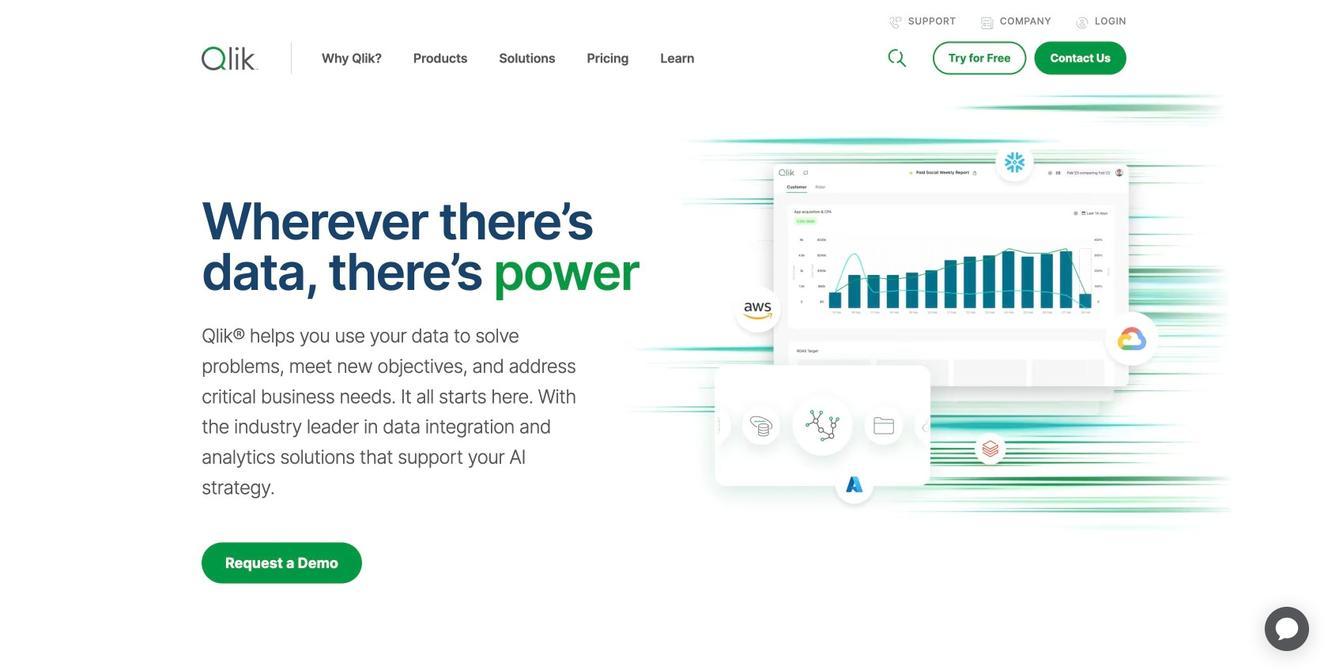 Task type: describe. For each thing, give the bounding box(es) containing it.
login image
[[1077, 17, 1089, 29]]

support image
[[890, 17, 902, 29]]

qlik image
[[202, 47, 259, 70]]

company image
[[982, 17, 994, 29]]



Task type: vqa. For each thing, say whether or not it's contained in the screenshot.
Qlik image
yes



Task type: locate. For each thing, give the bounding box(es) containing it.
application
[[1247, 589, 1329, 671]]



